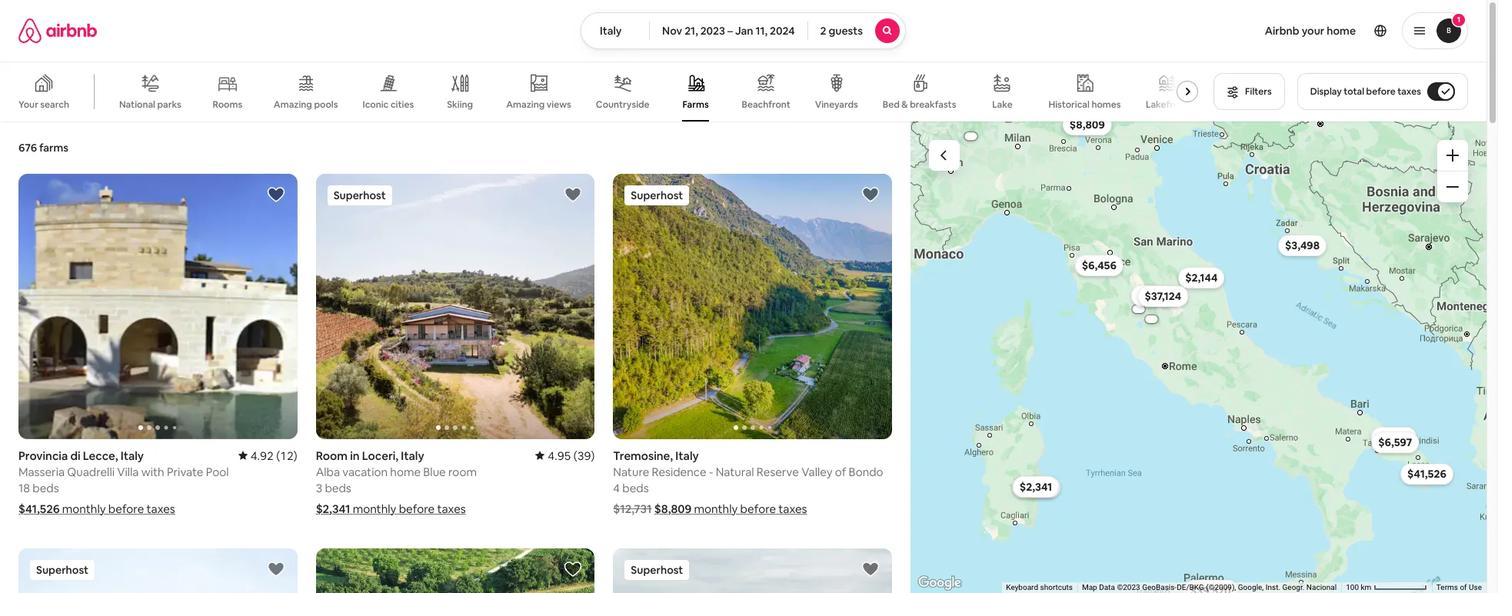 Task type: vqa. For each thing, say whether or not it's contained in the screenshot.
in
yes



Task type: locate. For each thing, give the bounding box(es) containing it.
map
[[1082, 583, 1098, 592]]

$8,809 inside tremosine, italy nature residence - natural reserve valley of bondo 4 beds $12,731 $8,809 monthly before taxes
[[655, 501, 692, 516]]

0 horizontal spatial home
[[390, 464, 421, 479]]

private
[[167, 464, 203, 479]]

2 monthly from the left
[[353, 501, 397, 516]]

italy inside italy button
[[600, 24, 622, 38]]

nov 21, 2023 – jan 11, 2024
[[663, 24, 795, 38]]

100 km button
[[1342, 582, 1432, 593]]

tremosine, italy nature residence - natural reserve valley of bondo 4 beds $12,731 $8,809 monthly before taxes
[[613, 448, 884, 516]]

0 vertical spatial add to wishlist: room in loceri, italy image
[[564, 185, 583, 204]]

monthly inside room in loceri, italy alba vacation home blue room 3 beds $2,341 monthly before taxes
[[353, 501, 397, 516]]

0 vertical spatial $8,809
[[1070, 117, 1105, 131]]

rooms
[[213, 98, 243, 111]]

$2,144
[[1185, 271, 1218, 285]]

1 horizontal spatial add to wishlist: room in loceri, italy image
[[564, 185, 583, 204]]

before
[[1367, 85, 1396, 98], [108, 501, 144, 516], [399, 501, 435, 516], [741, 501, 776, 516]]

nacional
[[1307, 583, 1337, 592]]

676 farms
[[18, 141, 69, 155]]

$8,809 down historical homes
[[1070, 117, 1105, 131]]

4.95 (39)
[[548, 448, 595, 463]]

1 beds from the left
[[33, 481, 59, 495]]

farms
[[683, 98, 709, 111]]

of right valley
[[835, 464, 847, 479]]

$2,687
[[964, 133, 978, 138]]

$2,078
[[1138, 289, 1172, 302]]

add to wishlist: room in loceri, italy image
[[564, 185, 583, 204], [267, 560, 285, 578]]

search
[[40, 98, 69, 111]]

None search field
[[581, 12, 906, 49]]

taxes down room
[[437, 501, 466, 516]]

amazing left "views"
[[506, 98, 545, 111]]

italy up villa
[[121, 448, 144, 463]]

0 horizontal spatial amazing
[[274, 98, 312, 111]]

beds down nature
[[623, 481, 649, 495]]

0 horizontal spatial $2,341
[[316, 501, 350, 516]]

lakefront
[[1146, 98, 1189, 111]]

before down blue
[[399, 501, 435, 516]]

beds inside the provincia di lecce, italy masseria quadrelli villa with private pool 18 beds $41,526 monthly before taxes
[[33, 481, 59, 495]]

1 vertical spatial $2,341
[[316, 501, 350, 516]]

filters button
[[1214, 73, 1285, 110]]

monthly
[[62, 501, 106, 516], [353, 501, 397, 516], [694, 501, 738, 516]]

italy up blue
[[401, 448, 424, 463]]

1 horizontal spatial $41,526
[[1408, 467, 1447, 481]]

$8,809 down residence
[[655, 501, 692, 516]]

taxes down reserve
[[779, 501, 808, 516]]

0 vertical spatial of
[[835, 464, 847, 479]]

©2023
[[1117, 583, 1141, 592]]

2
[[821, 24, 827, 38]]

home left blue
[[390, 464, 421, 479]]

0 horizontal spatial $41,526
[[18, 501, 60, 516]]

airbnb your home link
[[1256, 15, 1366, 47]]

home
[[1327, 24, 1356, 38], [390, 464, 421, 479]]

of inside tremosine, italy nature residence - natural reserve valley of bondo 4 beds $12,731 $8,809 monthly before taxes
[[835, 464, 847, 479]]

beds
[[33, 481, 59, 495], [325, 481, 351, 495], [623, 481, 649, 495]]

4.92 out of 5 average rating,  12 reviews image
[[238, 448, 297, 463]]

alba
[[316, 464, 340, 479]]

1 vertical spatial $41,526
[[18, 501, 60, 516]]

1 vertical spatial of
[[1461, 583, 1468, 592]]

add to wishlist: torgiano, italy image
[[564, 560, 583, 578]]

residence
[[652, 464, 707, 479]]

home right your
[[1327, 24, 1356, 38]]

home inside room in loceri, italy alba vacation home blue room 3 beds $2,341 monthly before taxes
[[390, 464, 421, 479]]

0 vertical spatial $2,341
[[1020, 480, 1052, 493]]

pools
[[314, 98, 338, 111]]

1 horizontal spatial amazing
[[506, 98, 545, 111]]

group
[[0, 62, 1205, 122], [18, 174, 297, 439], [316, 174, 595, 439], [613, 174, 892, 439], [18, 548, 297, 593], [316, 548, 595, 593], [613, 548, 892, 593]]

$2,341
[[1020, 480, 1052, 493], [316, 501, 350, 516]]

$6,456 button
[[1075, 254, 1124, 276]]

2024
[[770, 24, 795, 38]]

1 horizontal spatial $2,341
[[1020, 480, 1052, 493]]

of
[[835, 464, 847, 479], [1461, 583, 1468, 592]]

1 horizontal spatial beds
[[325, 481, 351, 495]]

&
[[902, 98, 908, 111]]

before down villa
[[108, 501, 144, 516]]

1 button
[[1403, 12, 1469, 49]]

0 horizontal spatial of
[[835, 464, 847, 479]]

2 horizontal spatial monthly
[[694, 501, 738, 516]]

1 horizontal spatial of
[[1461, 583, 1468, 592]]

taxes inside room in loceri, italy alba vacation home blue room 3 beds $2,341 monthly before taxes
[[437, 501, 466, 516]]

nov
[[663, 24, 683, 38]]

1 vertical spatial home
[[390, 464, 421, 479]]

0 vertical spatial $41,526
[[1408, 467, 1447, 481]]

2 horizontal spatial beds
[[623, 481, 649, 495]]

0 horizontal spatial monthly
[[62, 501, 106, 516]]

0 horizontal spatial $8,809
[[655, 501, 692, 516]]

18
[[18, 481, 30, 495]]

lecce,
[[83, 448, 118, 463]]

676
[[18, 141, 37, 155]]

amazing left pools
[[274, 98, 312, 111]]

italy left nov
[[600, 24, 622, 38]]

amazing for amazing pools
[[274, 98, 312, 111]]

1 horizontal spatial monthly
[[353, 501, 397, 516]]

display total before taxes
[[1311, 85, 1422, 98]]

$2,144 button
[[1178, 267, 1225, 288]]

$41,526 button
[[1401, 463, 1454, 485]]

21,
[[685, 24, 698, 38]]

–
[[728, 24, 733, 38]]

1 monthly from the left
[[62, 501, 106, 516]]

monthly down -
[[694, 501, 738, 516]]

4.92 (12)
[[251, 448, 297, 463]]

in
[[350, 448, 360, 463]]

beds down masseria
[[33, 481, 59, 495]]

2023
[[701, 24, 726, 38]]

$2,412 button
[[1371, 427, 1418, 448]]

beds for 18
[[33, 481, 59, 495]]

0 vertical spatial home
[[1327, 24, 1356, 38]]

keyboard
[[1007, 583, 1039, 592]]

italy inside the provincia di lecce, italy masseria quadrelli villa with private pool 18 beds $41,526 monthly before taxes
[[121, 448, 144, 463]]

1 vertical spatial $8,809
[[655, 501, 692, 516]]

shortcuts
[[1041, 583, 1073, 592]]

your
[[1302, 24, 1325, 38]]

zoom out image
[[1447, 181, 1460, 193]]

4.95 out of 5 average rating,  39 reviews image
[[536, 448, 595, 463]]

guests
[[829, 24, 863, 38]]

de/bkg
[[1177, 583, 1205, 592]]

taxes
[[1398, 85, 1422, 98], [147, 501, 175, 516], [437, 501, 466, 516], [779, 501, 808, 516]]

$41,526
[[1408, 467, 1447, 481], [18, 501, 60, 516]]

$37,124 button
[[1138, 285, 1188, 307]]

skiing
[[447, 98, 473, 111]]

amazing views
[[506, 98, 572, 111]]

0 horizontal spatial add to wishlist: room in loceri, italy image
[[267, 560, 285, 578]]

$2,341 inside room in loceri, italy alba vacation home blue room 3 beds $2,341 monthly before taxes
[[316, 501, 350, 516]]

views
[[547, 98, 572, 111]]

beds inside tremosine, italy nature residence - natural reserve valley of bondo 4 beds $12,731 $8,809 monthly before taxes
[[623, 481, 649, 495]]

taxes down with
[[147, 501, 175, 516]]

monthly inside the provincia di lecce, italy masseria quadrelli villa with private pool 18 beds $41,526 monthly before taxes
[[62, 501, 106, 516]]

3 monthly from the left
[[694, 501, 738, 516]]

$2,341 button
[[1013, 476, 1059, 497]]

quadrelli
[[67, 464, 115, 479]]

$41,526 down 18
[[18, 501, 60, 516]]

add to wishlist: ostuni, italy image
[[862, 560, 880, 578]]

farms
[[39, 141, 69, 155]]

monthly inside tremosine, italy nature residence - natural reserve valley of bondo 4 beds $12,731 $8,809 monthly before taxes
[[694, 501, 738, 516]]

1 horizontal spatial home
[[1327, 24, 1356, 38]]

4.92
[[251, 448, 274, 463]]

geogr.
[[1283, 583, 1305, 592]]

of left use
[[1461, 583, 1468, 592]]

room
[[449, 464, 477, 479]]

provincia
[[18, 448, 68, 463]]

beds right "3"
[[325, 481, 351, 495]]

italy
[[600, 24, 622, 38], [121, 448, 144, 463], [401, 448, 424, 463], [676, 448, 699, 463]]

before down reserve
[[741, 501, 776, 516]]

$3,498
[[1285, 238, 1320, 252]]

beds for 4
[[623, 481, 649, 495]]

italy up residence
[[676, 448, 699, 463]]

google,
[[1239, 583, 1264, 592]]

3 beds from the left
[[623, 481, 649, 495]]

$8,809 button
[[1063, 114, 1112, 135]]

monthly down "vacation" at the left bottom of the page
[[353, 501, 397, 516]]

$2,412
[[1378, 430, 1411, 444]]

geobasis-
[[1143, 583, 1177, 592]]

before inside tremosine, italy nature residence - natural reserve valley of bondo 4 beds $12,731 $8,809 monthly before taxes
[[741, 501, 776, 516]]

0 horizontal spatial beds
[[33, 481, 59, 495]]

1 horizontal spatial $8,809
[[1070, 117, 1105, 131]]

your search
[[18, 98, 69, 111]]

$41,526 down $6,597 button
[[1408, 467, 1447, 481]]

monthly down quadrelli in the bottom left of the page
[[62, 501, 106, 516]]

2 beds from the left
[[325, 481, 351, 495]]



Task type: describe. For each thing, give the bounding box(es) containing it.
airbnb
[[1265, 24, 1300, 38]]

inst.
[[1266, 583, 1281, 592]]

keyboard shortcuts
[[1007, 583, 1073, 592]]

terms of use link
[[1437, 583, 1483, 592]]

bed & breakfasts
[[883, 98, 957, 111]]

$2,865 button
[[1012, 476, 1061, 498]]

vineyards
[[815, 98, 858, 111]]

$37,124
[[1145, 289, 1181, 303]]

cities
[[391, 98, 414, 111]]

none search field containing italy
[[581, 12, 906, 49]]

$6,597 button
[[1372, 432, 1419, 453]]

(12)
[[276, 448, 297, 463]]

pool
[[206, 464, 229, 479]]

home inside airbnb your home link
[[1327, 24, 1356, 38]]

add to wishlist: provincia di lecce, italy image
[[267, 185, 285, 204]]

$10,134
[[1144, 316, 1159, 321]]

$10,134 button
[[1136, 315, 1167, 323]]

keyboard shortcuts button
[[1007, 583, 1073, 593]]

loceri,
[[362, 448, 399, 463]]

filters
[[1246, 85, 1272, 98]]

homes
[[1092, 98, 1121, 111]]

parks
[[157, 98, 181, 111]]

amazing for amazing views
[[506, 98, 545, 111]]

nov 21, 2023 – jan 11, 2024 button
[[649, 12, 808, 49]]

provincia di lecce, italy masseria quadrelli villa with private pool 18 beds $41,526 monthly before taxes
[[18, 448, 229, 516]]

100 km
[[1347, 583, 1374, 592]]

(39)
[[574, 448, 595, 463]]

room
[[316, 448, 348, 463]]

vacation
[[343, 464, 388, 479]]

$6,456
[[1082, 258, 1117, 272]]

taxes right total
[[1398, 85, 1422, 98]]

before right total
[[1367, 85, 1396, 98]]

masseria
[[18, 464, 65, 479]]

1
[[1458, 15, 1461, 25]]

with
[[141, 464, 164, 479]]

group containing national parks
[[0, 62, 1205, 122]]

$41,526 inside button
[[1408, 467, 1447, 481]]

before inside the provincia di lecce, italy masseria quadrelli villa with private pool 18 beds $41,526 monthly before taxes
[[108, 501, 144, 516]]

blue
[[423, 464, 446, 479]]

taxes inside tremosine, italy nature residence - natural reserve valley of bondo 4 beds $12,731 $8,809 monthly before taxes
[[779, 501, 808, 516]]

italy inside room in loceri, italy alba vacation home blue room 3 beds $2,341 monthly before taxes
[[401, 448, 424, 463]]

countryside
[[596, 98, 650, 111]]

before inside room in loceri, italy alba vacation home blue room 3 beds $2,341 monthly before taxes
[[399, 501, 435, 516]]

lake
[[993, 98, 1013, 111]]

total
[[1344, 85, 1365, 98]]

tremosine,
[[613, 448, 673, 463]]

zoom in image
[[1447, 149, 1460, 162]]

use
[[1470, 583, 1483, 592]]

room in loceri, italy alba vacation home blue room 3 beds $2,341 monthly before taxes
[[316, 448, 477, 516]]

bondo
[[849, 464, 884, 479]]

beds inside room in loceri, italy alba vacation home blue room 3 beds $2,341 monthly before taxes
[[325, 481, 351, 495]]

2 guests button
[[808, 12, 906, 49]]

google map
showing 20 stays. region
[[911, 114, 1487, 593]]

display
[[1311, 85, 1342, 98]]

bed
[[883, 98, 900, 111]]

$6,597
[[1379, 435, 1413, 449]]

$2,078 button
[[1131, 285, 1179, 306]]

$2,341 inside $2,341 button
[[1020, 480, 1052, 493]]

3
[[316, 481, 322, 495]]

profile element
[[925, 0, 1469, 62]]

$2,865
[[1019, 480, 1054, 494]]

google image
[[915, 573, 966, 593]]

(©2009),
[[1207, 583, 1237, 592]]

$8,809 inside "$8,809" button
[[1070, 117, 1105, 131]]

taxes inside the provincia di lecce, italy masseria quadrelli villa with private pool 18 beds $41,526 monthly before taxes
[[147, 501, 175, 516]]

natural
[[716, 464, 754, 479]]

beachfront
[[742, 98, 791, 111]]

11,
[[756, 24, 768, 38]]

map data ©2023 geobasis-de/bkg (©2009), google, inst. geogr. nacional
[[1082, 583, 1337, 592]]

$2,687 button
[[956, 132, 986, 140]]

amazing pools
[[274, 98, 338, 111]]

4
[[613, 481, 620, 495]]

iconic cities
[[363, 98, 414, 111]]

terms of use
[[1437, 583, 1483, 592]]

add to wishlist: tremosine, italy image
[[862, 185, 880, 204]]

$3,498 button
[[1278, 234, 1327, 256]]

italy inside tremosine, italy nature residence - natural reserve valley of bondo 4 beds $12,731 $8,809 monthly before taxes
[[676, 448, 699, 463]]

-
[[709, 464, 714, 479]]

national parks
[[119, 98, 181, 111]]

$41,526 inside the provincia di lecce, italy masseria quadrelli villa with private pool 18 beds $41,526 monthly before taxes
[[18, 501, 60, 516]]

your
[[18, 98, 38, 111]]

iconic
[[363, 98, 389, 111]]

4.95
[[548, 448, 571, 463]]

km
[[1361, 583, 1372, 592]]

historical
[[1049, 98, 1090, 111]]

italy button
[[581, 12, 650, 49]]

data
[[1100, 583, 1116, 592]]

2 guests
[[821, 24, 863, 38]]

airbnb your home
[[1265, 24, 1356, 38]]

1 vertical spatial add to wishlist: room in loceri, italy image
[[267, 560, 285, 578]]



